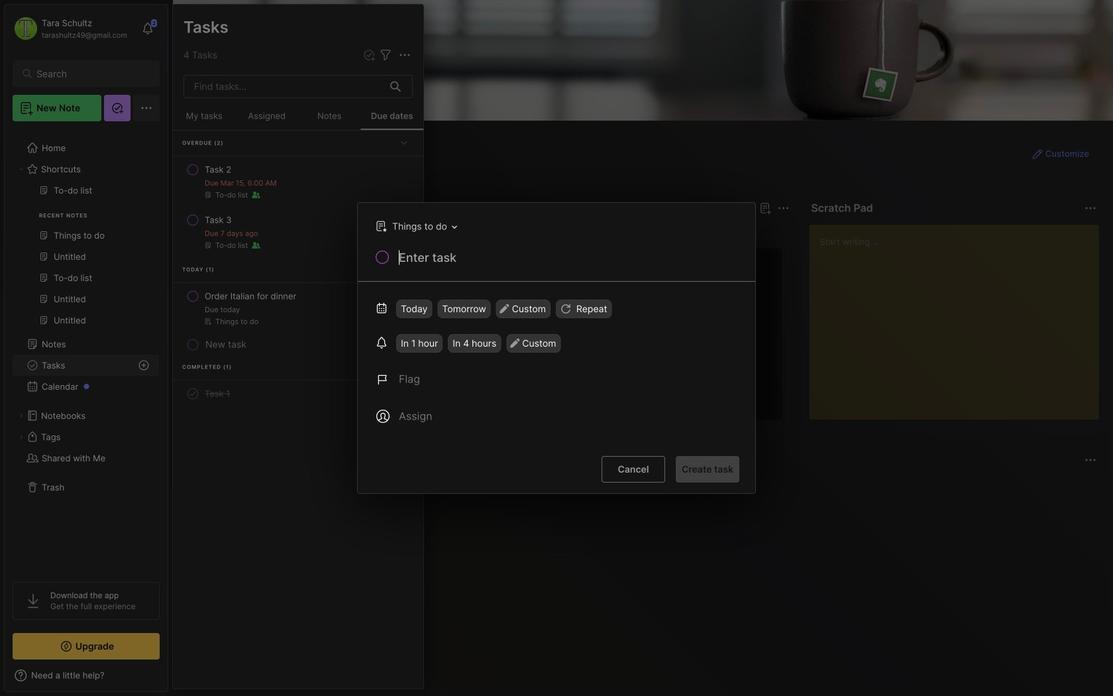 Task type: vqa. For each thing, say whether or not it's contained in the screenshot.
tab
yes



Task type: describe. For each thing, give the bounding box(es) containing it.
none search field inside main element
[[36, 66, 142, 82]]

order italian for dinner 4 cell
[[205, 290, 297, 303]]

task 2 1 cell
[[205, 163, 231, 176]]

collapse overdue image
[[398, 136, 411, 149]]

collapse completed image
[[398, 360, 411, 373]]

Find tasks… text field
[[186, 76, 383, 97]]

3 row from the top
[[178, 284, 418, 332]]

1 tab list from the top
[[197, 224, 788, 240]]

collapse today image
[[398, 263, 411, 276]]

expand notebooks image
[[17, 412, 25, 420]]



Task type: locate. For each thing, give the bounding box(es) containing it.
Search text field
[[36, 68, 142, 80]]

row group
[[173, 131, 424, 407], [194, 248, 1114, 428]]

tree
[[5, 129, 168, 570]]

0 vertical spatial tab list
[[197, 224, 788, 240]]

2 row from the top
[[178, 208, 418, 256]]

group inside main element
[[13, 180, 159, 339]]

row
[[178, 158, 418, 206], [178, 208, 418, 256], [178, 284, 418, 332], [178, 382, 418, 406]]

Start writing… text field
[[820, 225, 1099, 409]]

group
[[13, 180, 159, 339]]

1 row from the top
[[178, 158, 418, 206]]

4 row from the top
[[178, 382, 418, 406]]

task 3 2 cell
[[205, 213, 232, 227]]

new task image
[[363, 48, 376, 62]]

main element
[[0, 0, 172, 696]]

tab
[[197, 224, 236, 240], [241, 224, 295, 240], [253, 476, 293, 492], [298, 476, 354, 492], [359, 476, 394, 492]]

Go to note or move task field
[[369, 217, 462, 236]]

None search field
[[36, 66, 142, 82]]

expand tags image
[[17, 433, 25, 441]]

tab list
[[197, 224, 788, 240], [197, 476, 1095, 492]]

task 1 7 cell
[[205, 387, 230, 400]]

tree inside main element
[[5, 129, 168, 570]]

2 tab list from the top
[[197, 476, 1095, 492]]

Enter task text field
[[398, 249, 740, 272]]

1 vertical spatial tab list
[[197, 476, 1095, 492]]



